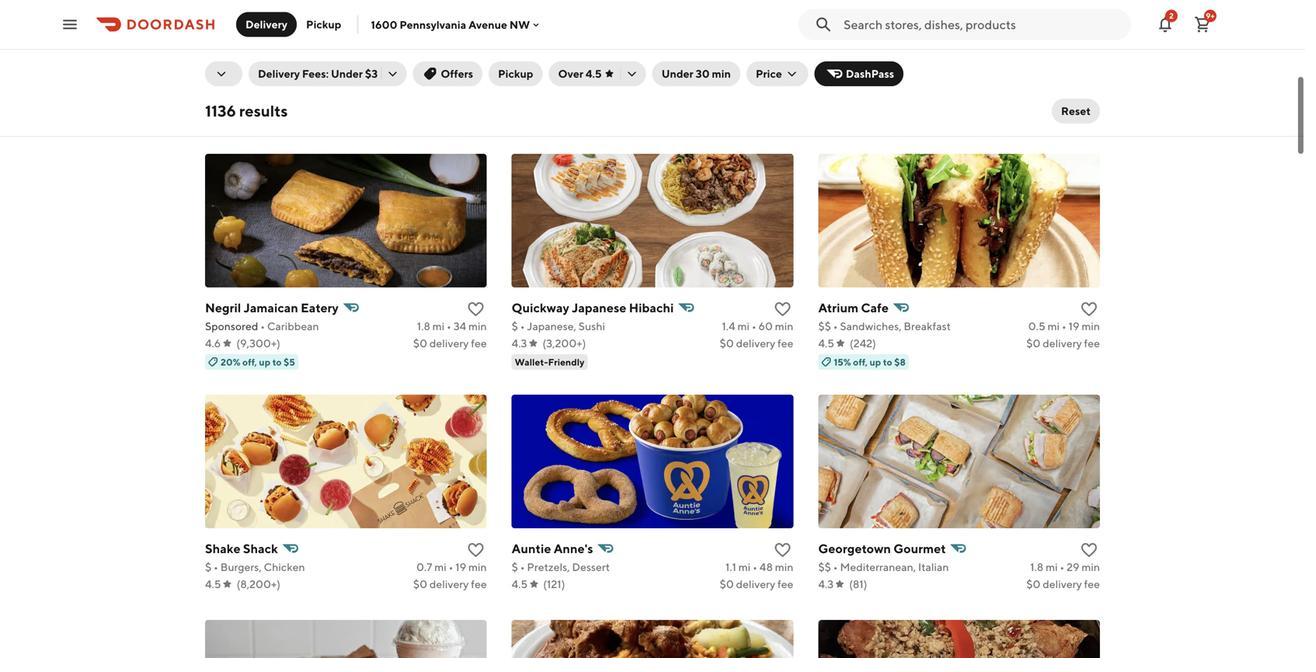 Task type: vqa. For each thing, say whether or not it's contained in the screenshot.
$
yes



Task type: describe. For each thing, give the bounding box(es) containing it.
4.5 for atrium cafe
[[819, 337, 835, 350]]

quickway
[[512, 300, 570, 315]]

auntie
[[512, 541, 551, 556]]

click to add this store to your saved list image for auntie anne's
[[774, 541, 792, 560]]

$3
[[365, 67, 378, 80]]

fee for negril jamaican eatery
[[471, 337, 487, 350]]

20%
[[221, 357, 241, 368]]

reset
[[1062, 105, 1091, 117]]

japanese,
[[527, 320, 577, 333]]

1600
[[371, 18, 398, 31]]

4.5 for auntie anne's
[[512, 578, 528, 591]]

$5
[[284, 357, 295, 368]]

1.4
[[722, 320, 736, 333]]

delivery button
[[236, 12, 297, 37]]

wallet-friendly
[[515, 357, 585, 368]]

19 for atrium cafe
[[1069, 320, 1080, 333]]

• inside sponsored • tacos $​0 delivery fee
[[874, 79, 878, 92]]

$ for chick-
[[205, 79, 212, 92]]

sushi
[[579, 320, 605, 333]]

1.8 for negril jamaican eatery
[[417, 320, 430, 333]]

0.5
[[1029, 320, 1046, 333]]

1136
[[205, 102, 236, 120]]

chick-fil-a
[[205, 59, 270, 74]]

auntie anne's
[[512, 541, 593, 556]]

avenue
[[469, 18, 507, 31]]

under 30 min
[[662, 67, 731, 80]]

notification bell image
[[1156, 15, 1175, 34]]

american
[[267, 79, 314, 92]]

29
[[1067, 561, 1080, 574]]

13
[[456, 79, 466, 92]]

$$ • sandwiches, breakfast
[[819, 320, 951, 333]]

delivery fees: under $3
[[258, 67, 378, 80]]

4.3 for quickway japanese hibachi
[[512, 337, 527, 350]]

1600 pennsylvania avenue nw
[[371, 18, 530, 31]]

chick-
[[205, 59, 244, 74]]

over 4.5 button
[[549, 61, 646, 86]]

healthy,
[[534, 79, 575, 92]]

click to add this store to your saved list image for quickway japanese hibachi
[[774, 300, 792, 319]]

wallet-
[[515, 357, 548, 368]]

dashpass button
[[815, 61, 904, 86]]

pretzels,
[[527, 561, 570, 574]]

eatery
[[301, 300, 339, 315]]

mediterranean,
[[840, 561, 916, 574]]

mi for south block
[[739, 79, 751, 92]]

0.8 mi • 24 min
[[720, 79, 794, 92]]

sponsored for sponsored • caribbean
[[205, 320, 258, 333]]

15%
[[834, 357, 851, 368]]

9+ button
[[1187, 9, 1219, 40]]

click to add this store to your saved list image for south block
[[774, 59, 792, 78]]

(121)
[[543, 578, 565, 591]]

$ for quickway
[[512, 320, 518, 333]]

click to add this store to your saved list image for negril jamaican eatery
[[467, 300, 485, 319]]

fee inside sponsored • tacos $​0 delivery fee
[[1085, 96, 1100, 109]]

$ for auntie
[[512, 561, 518, 574]]

negril
[[205, 300, 241, 315]]

30
[[696, 67, 710, 80]]

to for jamaican
[[273, 357, 282, 368]]

1.1
[[726, 561, 737, 574]]

19 for shake shack
[[456, 561, 466, 574]]

(18,100+)
[[237, 96, 283, 109]]

34
[[454, 320, 466, 333]]

japanese
[[572, 300, 627, 315]]

$8
[[895, 357, 906, 368]]

burgers,
[[220, 561, 262, 574]]

delivery for negril jamaican eatery
[[430, 337, 469, 350]]

9+
[[1206, 11, 1215, 20]]

fee for atrium cafe
[[1085, 337, 1100, 350]]

georgetown gourmet
[[819, 541, 946, 556]]

mi for atrium cafe
[[1048, 320, 1060, 333]]

4.5 for shake shack
[[205, 578, 221, 591]]

under 30 min button
[[652, 61, 740, 86]]

offers
[[441, 67, 473, 80]]

chicken,
[[220, 79, 264, 92]]

delivery for delivery fees: under $3
[[258, 67, 300, 80]]

nw
[[510, 18, 530, 31]]

price button
[[747, 61, 809, 86]]

0.7 mi • 19 min
[[417, 561, 487, 574]]

fees:
[[302, 67, 329, 80]]

$​0 for quickway japanese hibachi
[[720, 337, 734, 350]]

under inside button
[[662, 67, 694, 80]]

$ • burgers, chicken
[[205, 561, 305, 574]]

off, for cafe
[[853, 357, 868, 368]]

bowls
[[601, 79, 631, 92]]

atrium
[[819, 300, 859, 315]]

0.5 mi • 19 min
[[1029, 320, 1100, 333]]

gourmet
[[894, 541, 946, 556]]

price
[[756, 67, 782, 80]]

acai
[[577, 79, 599, 92]]

$ • japanese, sushi
[[512, 320, 605, 333]]

mi for shake shack
[[435, 561, 447, 574]]

dessert
[[572, 561, 610, 574]]

(3,200+)
[[543, 337, 586, 350]]

delivery for delivery
[[246, 18, 288, 31]]

(81)
[[849, 578, 868, 591]]

pennsylvania
[[400, 18, 466, 31]]

$​0 delivery fee for shake shack
[[413, 578, 487, 591]]

offers button
[[413, 61, 483, 86]]

delivery for auntie anne's
[[736, 578, 776, 591]]

24
[[760, 79, 773, 92]]

48
[[760, 561, 773, 574]]



Task type: locate. For each thing, give the bounding box(es) containing it.
up
[[259, 357, 271, 368], [870, 357, 881, 368]]

$​0
[[1027, 96, 1041, 109], [413, 337, 427, 350], [720, 337, 734, 350], [1027, 337, 1041, 350], [413, 578, 427, 591], [720, 578, 734, 591], [1027, 578, 1041, 591]]

click to add this store to your saved list image up 1.4 mi • 60 min
[[774, 300, 792, 319]]

click to add this store to your saved list image up 1.1 mi • 48 min
[[774, 541, 792, 560]]

20% off, up to $5
[[221, 357, 295, 368]]

reset button
[[1052, 99, 1100, 124]]

fee
[[1085, 96, 1100, 109], [471, 337, 487, 350], [778, 337, 794, 350], [1085, 337, 1100, 350], [471, 578, 487, 591], [778, 578, 794, 591], [1085, 578, 1100, 591]]

1.8 left the 29
[[1031, 561, 1044, 574]]

sponsored down negril
[[205, 320, 258, 333]]

$​0 for georgetown gourmet
[[1027, 578, 1041, 591]]

pickup up the delivery fees: under $3
[[306, 18, 341, 31]]

1 horizontal spatial 1.8
[[1031, 561, 1044, 574]]

1 vertical spatial pickup button
[[489, 61, 543, 86]]

delivery for quickway japanese hibachi
[[736, 337, 776, 350]]

open menu image
[[61, 15, 79, 34]]

0 vertical spatial $$
[[512, 79, 525, 92]]

to left $5
[[273, 357, 282, 368]]

1 horizontal spatial to
[[883, 357, 893, 368]]

$​0 delivery fee for quickway japanese hibachi
[[720, 337, 794, 350]]

1 to from the left
[[273, 357, 282, 368]]

delivery
[[1043, 96, 1082, 109], [430, 337, 469, 350], [736, 337, 776, 350], [1043, 337, 1082, 350], [430, 578, 469, 591], [736, 578, 776, 591], [1043, 578, 1082, 591]]

1 horizontal spatial sponsored
[[819, 79, 872, 92]]

under left 30 on the right
[[662, 67, 694, 80]]

over 4.5
[[558, 67, 602, 80]]

delivery inside sponsored • tacos $​0 delivery fee
[[1043, 96, 1082, 109]]

click to add this store to your saved list image up 1.8 mi • 29 min
[[1080, 541, 1099, 560]]

0 vertical spatial sponsored
[[819, 79, 872, 92]]

min inside button
[[712, 67, 731, 80]]

•
[[214, 79, 218, 92], [449, 79, 454, 92], [527, 79, 531, 92], [754, 79, 758, 92], [874, 79, 878, 92], [260, 320, 265, 333], [447, 320, 451, 333], [520, 320, 525, 333], [752, 320, 757, 333], [834, 320, 838, 333], [1062, 320, 1067, 333], [214, 561, 218, 574], [449, 561, 453, 574], [520, 561, 525, 574], [753, 561, 758, 574], [834, 561, 838, 574], [1060, 561, 1065, 574]]

0.7
[[417, 79, 433, 92], [417, 561, 432, 574]]

$​0 down 1.8 mi • 34 min
[[413, 337, 427, 350]]

delivery inside button
[[246, 18, 288, 31]]

$$ for south
[[512, 79, 525, 92]]

0 vertical spatial delivery
[[246, 18, 288, 31]]

off, right 20%
[[243, 357, 257, 368]]

0 vertical spatial pickup
[[306, 18, 341, 31]]

1 horizontal spatial pickup
[[498, 67, 534, 80]]

0 vertical spatial 4.3
[[512, 337, 527, 350]]

mi for auntie anne's
[[739, 561, 751, 574]]

(8,200+)
[[237, 578, 281, 591]]

min right the 29
[[1082, 561, 1100, 574]]

shake
[[205, 541, 241, 556]]

4.6
[[205, 337, 221, 350]]

off, for jamaican
[[243, 357, 257, 368]]

to left $8
[[883, 357, 893, 368]]

4.5 down pretzels,
[[512, 578, 528, 591]]

$​0 delivery fee for georgetown gourmet
[[1027, 578, 1100, 591]]

mi for chick-fil-a
[[435, 79, 447, 92]]

$$ • healthy, acai bowls
[[512, 79, 631, 92]]

up down '(242)'
[[870, 357, 881, 368]]

4.5
[[586, 67, 602, 80], [205, 96, 221, 109], [819, 337, 835, 350], [205, 578, 221, 591], [512, 578, 528, 591]]

0 horizontal spatial sponsored
[[205, 320, 258, 333]]

off,
[[243, 357, 257, 368], [853, 357, 868, 368]]

$​0 delivery fee down 1.8 mi • 34 min
[[413, 337, 487, 350]]

0 vertical spatial 19
[[1069, 320, 1080, 333]]

quickway japanese hibachi
[[512, 300, 674, 315]]

min right the 48
[[775, 561, 794, 574]]

$
[[205, 79, 212, 92], [512, 320, 518, 333], [205, 561, 212, 574], [512, 561, 518, 574]]

under left $3
[[331, 67, 363, 80]]

sponsored inside sponsored • tacos $​0 delivery fee
[[819, 79, 872, 92]]

caribbean
[[267, 320, 319, 333]]

4.3 up wallet-
[[512, 337, 527, 350]]

$$ for georgetown
[[819, 561, 831, 574]]

pickup button down the nw at the top left of the page
[[489, 61, 543, 86]]

2 vertical spatial $$
[[819, 561, 831, 574]]

shack
[[243, 541, 278, 556]]

$​0 delivery fee down 0.5 mi • 19 min
[[1027, 337, 1100, 350]]

sponsored • caribbean
[[205, 320, 319, 333]]

min right 34
[[469, 320, 487, 333]]

georgetown
[[819, 541, 891, 556]]

4.5 down burgers,
[[205, 578, 221, 591]]

$​0 down 1.8 mi • 29 min
[[1027, 578, 1041, 591]]

1 vertical spatial 0.7
[[417, 561, 432, 574]]

$​0 delivery fee down 1.1 mi • 48 min
[[720, 578, 794, 591]]

$$ for atrium
[[819, 320, 831, 333]]

hibachi
[[629, 300, 674, 315]]

min right 30 on the right
[[712, 67, 731, 80]]

breakfast
[[904, 320, 951, 333]]

min for negril jamaican eatery
[[469, 320, 487, 333]]

fee for shake shack
[[471, 578, 487, 591]]

(242)
[[850, 337, 876, 350]]

1.1 mi • 48 min
[[726, 561, 794, 574]]

min right 60 on the right
[[775, 320, 794, 333]]

pickup button up the delivery fees: under $3
[[297, 12, 351, 37]]

jamaican
[[244, 300, 298, 315]]

$​0 for atrium cafe
[[1027, 337, 1041, 350]]

italian
[[918, 561, 949, 574]]

south block
[[512, 59, 582, 74]]

mi for quickway japanese hibachi
[[738, 320, 750, 333]]

delivery for shake shack
[[430, 578, 469, 591]]

1 off, from the left
[[243, 357, 257, 368]]

1 vertical spatial delivery
[[258, 67, 300, 80]]

click to add this store to your saved list image up 0.8 mi • 24 min
[[774, 59, 792, 78]]

$ down auntie
[[512, 561, 518, 574]]

2 to from the left
[[883, 357, 893, 368]]

click to add this store to your saved list image
[[467, 59, 485, 78], [467, 300, 485, 319], [467, 541, 485, 560], [774, 541, 792, 560], [1080, 541, 1099, 560]]

1136 results
[[205, 102, 288, 120]]

1 vertical spatial 4.3
[[819, 578, 834, 591]]

$​0 down 1.1
[[720, 578, 734, 591]]

0 vertical spatial 1.8
[[417, 320, 430, 333]]

min left pretzels,
[[469, 561, 487, 574]]

Store search: begin typing to search for stores available on DoorDash text field
[[844, 16, 1122, 33]]

$​0 for negril jamaican eatery
[[413, 337, 427, 350]]

anne's
[[554, 541, 593, 556]]

$$ down georgetown
[[819, 561, 831, 574]]

atrium cafe
[[819, 300, 889, 315]]

click to add this store to your saved list image for atrium cafe
[[1080, 300, 1099, 319]]

$​0 down 0.5
[[1027, 337, 1041, 350]]

1 horizontal spatial off,
[[853, 357, 868, 368]]

1 horizontal spatial under
[[662, 67, 694, 80]]

4.5 inside button
[[586, 67, 602, 80]]

$​0 delivery fee down 1.8 mi • 29 min
[[1027, 578, 1100, 591]]

$ for shake
[[205, 561, 212, 574]]

0 horizontal spatial 19
[[456, 561, 466, 574]]

delivery up a
[[246, 18, 288, 31]]

delivery for atrium cafe
[[1043, 337, 1082, 350]]

0 horizontal spatial off,
[[243, 357, 257, 368]]

tacos
[[881, 79, 909, 92]]

1.8 for georgetown gourmet
[[1031, 561, 1044, 574]]

mi for georgetown gourmet
[[1046, 561, 1058, 574]]

0.8
[[720, 79, 737, 92]]

1 vertical spatial 1.8
[[1031, 561, 1044, 574]]

$​0 delivery fee for atrium cafe
[[1027, 337, 1100, 350]]

1 up from the left
[[259, 357, 271, 368]]

min for atrium cafe
[[1082, 320, 1100, 333]]

off, right 15% at the right of page
[[853, 357, 868, 368]]

1 vertical spatial sponsored
[[205, 320, 258, 333]]

mi for negril jamaican eatery
[[433, 320, 445, 333]]

$​0 for auntie anne's
[[720, 578, 734, 591]]

0 horizontal spatial up
[[259, 357, 271, 368]]

shake shack
[[205, 541, 278, 556]]

to
[[273, 357, 282, 368], [883, 357, 893, 368]]

4.3 left (81)
[[819, 578, 834, 591]]

pickup
[[306, 18, 341, 31], [498, 67, 534, 80]]

fil-
[[244, 59, 261, 74]]

0 horizontal spatial 1.8
[[417, 320, 430, 333]]

sponsored down surfside
[[819, 79, 872, 92]]

0 horizontal spatial pickup
[[306, 18, 341, 31]]

click to add this store to your saved list image up 0.7 mi • 19 min
[[467, 541, 485, 560]]

mi
[[435, 79, 447, 92], [739, 79, 751, 92], [433, 320, 445, 333], [738, 320, 750, 333], [1048, 320, 1060, 333], [435, 561, 447, 574], [739, 561, 751, 574], [1046, 561, 1058, 574]]

results
[[239, 102, 288, 120]]

min for georgetown gourmet
[[1082, 561, 1100, 574]]

4.5 right over
[[586, 67, 602, 80]]

$​0 down 0.7 mi • 19 min
[[413, 578, 427, 591]]

0 vertical spatial 0.7
[[417, 79, 433, 92]]

$​0 left reset
[[1027, 96, 1041, 109]]

sandwiches,
[[840, 320, 902, 333]]

sponsored
[[819, 79, 872, 92], [205, 320, 258, 333]]

1 vertical spatial 19
[[456, 561, 466, 574]]

min right 24 on the top of page
[[775, 79, 794, 92]]

delivery
[[246, 18, 288, 31], [258, 67, 300, 80]]

pickup button
[[297, 12, 351, 37], [489, 61, 543, 86]]

2 off, from the left
[[853, 357, 868, 368]]

click to add this store to your saved list image for chick-fil-a
[[467, 59, 485, 78]]

fee for quickway japanese hibachi
[[778, 337, 794, 350]]

$​0 delivery fee down 0.7 mi • 19 min
[[413, 578, 487, 591]]

surfside
[[819, 59, 867, 74]]

block
[[549, 59, 582, 74]]

up down (9,300+)
[[259, 357, 271, 368]]

$ • chicken, american
[[205, 79, 314, 92]]

min for shake shack
[[469, 561, 487, 574]]

$​0 for shake shack
[[413, 578, 427, 591]]

up for cafe
[[870, 357, 881, 368]]

1 horizontal spatial up
[[870, 357, 881, 368]]

up for jamaican
[[259, 357, 271, 368]]

2 under from the left
[[662, 67, 694, 80]]

click to add this store to your saved list image for georgetown gourmet
[[1080, 541, 1099, 560]]

0 vertical spatial pickup button
[[297, 12, 351, 37]]

a
[[261, 59, 270, 74]]

$​0 inside sponsored • tacos $​0 delivery fee
[[1027, 96, 1041, 109]]

min for chick-fil-a
[[469, 79, 487, 92]]

0 horizontal spatial pickup button
[[297, 12, 351, 37]]

min right 0.5
[[1082, 320, 1100, 333]]

1 horizontal spatial 19
[[1069, 320, 1080, 333]]

min right 13
[[469, 79, 487, 92]]

1.8 mi • 34 min
[[417, 320, 487, 333]]

pickup left healthy,
[[498, 67, 534, 80]]

$​0 delivery fee for auntie anne's
[[720, 578, 794, 591]]

cafe
[[861, 300, 889, 315]]

1.8 left 34
[[417, 320, 430, 333]]

negril jamaican eatery
[[205, 300, 339, 315]]

delivery up the (18,100+)
[[258, 67, 300, 80]]

1 horizontal spatial 4.3
[[819, 578, 834, 591]]

$​0 delivery fee down 1.4 mi • 60 min
[[720, 337, 794, 350]]

min for quickway japanese hibachi
[[775, 320, 794, 333]]

(9,300+)
[[236, 337, 280, 350]]

fee for georgetown gourmet
[[1085, 578, 1100, 591]]

0.7 for shake shack
[[417, 561, 432, 574]]

click to add this store to your saved list image for shake shack
[[467, 541, 485, 560]]

4.5 up 15% at the right of page
[[819, 337, 835, 350]]

60
[[759, 320, 773, 333]]

sponsored for sponsored • tacos $​0 delivery fee
[[819, 79, 872, 92]]

chicken
[[264, 561, 305, 574]]

dashpass
[[846, 67, 895, 80]]

click to add this store to your saved list image up 0.7 mi • 13 min
[[467, 59, 485, 78]]

$ down chick-
[[205, 79, 212, 92]]

min for auntie anne's
[[775, 561, 794, 574]]

1 under from the left
[[331, 67, 363, 80]]

1 vertical spatial $$
[[819, 320, 831, 333]]

fee for auntie anne's
[[778, 578, 794, 591]]

$$ down atrium on the top
[[819, 320, 831, 333]]

0.7 for chick-fil-a
[[417, 79, 433, 92]]

0.7 mi • 13 min
[[417, 79, 487, 92]]

click to add this store to your saved list image up 1.8 mi • 34 min
[[467, 300, 485, 319]]

min for south block
[[775, 79, 794, 92]]

to for cafe
[[883, 357, 893, 368]]

delivery for georgetown gourmet
[[1043, 578, 1082, 591]]

0 horizontal spatial to
[[273, 357, 282, 368]]

$​0 down 1.4
[[720, 337, 734, 350]]

2
[[1170, 11, 1174, 20]]

$​0 delivery fee for negril jamaican eatery
[[413, 337, 487, 350]]

2 up from the left
[[870, 357, 881, 368]]

$$ • mediterranean, italian
[[819, 561, 949, 574]]

4.5 down chicken,
[[205, 96, 221, 109]]

15% off, up to $8
[[834, 357, 906, 368]]

1 items, open order cart image
[[1194, 15, 1212, 34]]

1 vertical spatial pickup
[[498, 67, 534, 80]]

click to add this store to your saved list image
[[774, 59, 792, 78], [774, 300, 792, 319], [1080, 300, 1099, 319]]

click to add this store to your saved list image up 0.5 mi • 19 min
[[1080, 300, 1099, 319]]

4.3 for georgetown gourmet
[[819, 578, 834, 591]]

$ down shake
[[205, 561, 212, 574]]

1 horizontal spatial pickup button
[[489, 61, 543, 86]]

0 horizontal spatial 4.3
[[512, 337, 527, 350]]

$ down quickway
[[512, 320, 518, 333]]

$​0 delivery fee
[[413, 337, 487, 350], [720, 337, 794, 350], [1027, 337, 1100, 350], [413, 578, 487, 591], [720, 578, 794, 591], [1027, 578, 1100, 591]]

0 horizontal spatial under
[[331, 67, 363, 80]]

$$ down the south
[[512, 79, 525, 92]]



